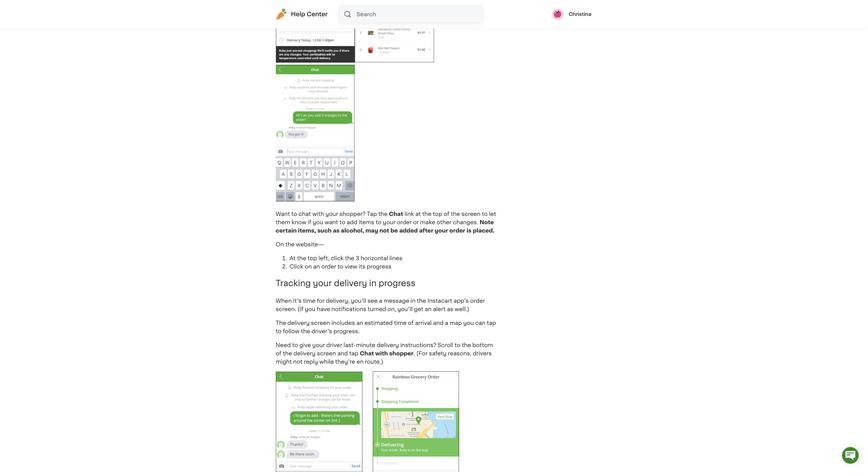 Task type: vqa. For each thing, say whether or not it's contained in the screenshot.
Buy 1, get $3 off
no



Task type: describe. For each thing, give the bounding box(es) containing it.
after
[[419, 228, 434, 233]]

they're
[[335, 359, 355, 365]]

to inside the delivery screen includes an estimated time of arrival and a map you can tap to follow the driver's progress.
[[276, 329, 282, 334]]

top inside at the top left, click the 3 horizontal lines click on an order to view its progress
[[308, 255, 317, 261]]

to left let
[[482, 211, 488, 217]]

your inside note certain items, such as alcohol, may not be added after your order is placed.
[[435, 228, 448, 233]]

order inside at the top left, click the 3 horizontal lines click on an order to view its progress
[[322, 264, 336, 269]]

bottom
[[473, 343, 493, 348]]

at
[[290, 255, 296, 261]]

items,
[[298, 228, 316, 233]]

to down tap
[[376, 219, 382, 225]]

need
[[276, 343, 291, 348]]

screen.
[[276, 307, 296, 312]]

and inside need to give your driver last-minute delivery instructions? scroll to the bottom of the delivery screen and tap
[[338, 351, 348, 356]]

instacart
[[428, 298, 452, 304]]

your up for
[[313, 280, 332, 288]]

on,
[[388, 307, 396, 312]]

when it's time for delivery, you'll see a message in the instacart app's order screen. (if you have notifications turned on, you'll get an alert as well.)
[[276, 298, 485, 312]]

your inside link at the top of the screen to let them know if you want to add items to your order or make other changes.
[[383, 219, 396, 225]]

of inside need to give your driver last-minute delivery instructions? scroll to the bottom of the delivery screen and tap
[[276, 351, 282, 356]]

1 horizontal spatial with
[[375, 351, 388, 356]]

of inside link at the top of the screen to let them know if you want to add items to your order or make other changes.
[[444, 211, 450, 217]]

chat with shopper
[[360, 351, 414, 356]]

help center link
[[276, 9, 328, 20]]

driver
[[327, 343, 342, 348]]

add
[[347, 219, 358, 225]]

3
[[356, 255, 359, 261]]

may
[[366, 228, 378, 233]]

scroll
[[438, 343, 453, 348]]

placed.
[[473, 228, 495, 233]]

left,
[[319, 255, 330, 261]]

might
[[276, 359, 292, 365]]

time inside when it's time for delivery, you'll see a message in the instacart app's order screen. (if you have notifications turned on, you'll get an alert as well.)
[[303, 298, 316, 304]]

want
[[325, 219, 338, 225]]

1 horizontal spatial chat
[[389, 211, 403, 217]]

the inside the delivery screen includes an estimated time of arrival and a map you can tap to follow the driver's progress.
[[301, 329, 310, 334]]

while
[[320, 359, 334, 365]]

tracking your delivery in progress
[[276, 280, 416, 288]]

be
[[391, 228, 398, 233]]

if
[[308, 219, 311, 225]]

on the website—
[[276, 242, 324, 247]]

estimated
[[365, 320, 393, 326]]

arrival
[[415, 320, 432, 326]]

your up want
[[326, 211, 338, 217]]

tracking
[[276, 280, 311, 288]]

lines
[[390, 255, 403, 261]]

to inside at the top left, click the 3 horizontal lines click on an order to view its progress
[[338, 264, 344, 269]]

the right tap
[[378, 211, 388, 217]]

want
[[276, 211, 290, 217]]

instacart image
[[276, 9, 287, 20]]

Search search field
[[356, 6, 483, 23]]

christina
[[569, 12, 592, 17]]

note certain items, such as alcohol, may not be added after your order is placed.
[[276, 219, 495, 233]]

reply
[[304, 359, 318, 365]]

.
[[414, 351, 415, 356]]

not inside note certain items, such as alcohol, may not be added after your order is placed.
[[380, 228, 389, 233]]

well.)
[[455, 307, 470, 312]]

see
[[368, 298, 378, 304]]

to left 'give'
[[292, 343, 298, 348]]

certain
[[276, 228, 297, 233]]

help center
[[291, 11, 328, 17]]

other
[[437, 219, 452, 225]]

en
[[357, 359, 364, 365]]

delivery,
[[326, 298, 350, 304]]

christina link
[[552, 9, 592, 20]]

delivery down view
[[334, 280, 367, 288]]

them
[[276, 219, 290, 225]]

your inside need to give your driver last-minute delivery instructions? scroll to the bottom of the delivery screen and tap
[[313, 343, 325, 348]]

horizontal
[[361, 255, 388, 261]]

click
[[290, 264, 303, 269]]

user avatar image
[[552, 9, 563, 20]]

on
[[305, 264, 312, 269]]

let
[[489, 211, 496, 217]]

map
[[450, 320, 462, 326]]

. (for safety reasons, drivers might not reply while they're en route.)
[[276, 351, 492, 365]]

an inside when it's time for delivery, you'll see a message in the instacart app's order screen. (if you have notifications turned on, you'll get an alert as well.)
[[425, 307, 432, 312]]

follow
[[283, 329, 300, 334]]

at
[[416, 211, 421, 217]]

safety
[[429, 351, 447, 356]]

such
[[318, 228, 332, 233]]

items
[[359, 219, 374, 225]]

the right at
[[297, 255, 306, 261]]

tap
[[367, 211, 377, 217]]

on
[[276, 242, 284, 247]]

as inside note certain items, such as alcohol, may not be added after your order is placed.
[[333, 228, 340, 233]]

screen inside need to give your driver last-minute delivery instructions? scroll to the bottom of the delivery screen and tap
[[317, 351, 336, 356]]

to down the want to chat with your shopper? tap the chat
[[340, 219, 345, 225]]

0 horizontal spatial in
[[369, 280, 377, 288]]

have
[[317, 307, 330, 312]]

delivery inside the delivery screen includes an estimated time of arrival and a map you can tap to follow the driver's progress.
[[288, 320, 310, 326]]

order inside when it's time for delivery, you'll see a message in the instacart app's order screen. (if you have notifications turned on, you'll get an alert as well.)
[[470, 298, 485, 304]]

you for to
[[464, 320, 474, 326]]

know
[[292, 219, 306, 225]]

a inside when it's time for delivery, you'll see a message in the instacart app's order screen. (if you have notifications turned on, you'll get an alert as well.)
[[379, 298, 383, 304]]

screen inside link at the top of the screen to let them know if you want to add items to your order or make other changes.
[[462, 211, 481, 217]]

screen inside the delivery screen includes an estimated time of arrival and a map you can tap to follow the driver's progress.
[[311, 320, 330, 326]]

and inside the delivery screen includes an estimated time of arrival and a map you can tap to follow the driver's progress.
[[433, 320, 444, 326]]

chat
[[299, 211, 311, 217]]



Task type: locate. For each thing, give the bounding box(es) containing it.
is
[[467, 228, 472, 233]]

changes.
[[453, 219, 478, 225]]

1 vertical spatial you
[[305, 307, 316, 312]]

2 vertical spatial you
[[464, 320, 474, 326]]

1 horizontal spatial top
[[433, 211, 443, 217]]

driver's
[[312, 329, 332, 334]]

delivery down 'give'
[[294, 351, 316, 356]]

progress down horizontal
[[367, 264, 392, 269]]

0 vertical spatial and
[[433, 320, 444, 326]]

a
[[379, 298, 383, 304], [445, 320, 448, 326]]

drivers
[[473, 351, 492, 356]]

the delivery screen includes an estimated time of arrival and a map you can tap to follow the driver's progress.
[[276, 320, 496, 334]]

1 vertical spatial top
[[308, 255, 317, 261]]

instructions?
[[401, 343, 436, 348]]

0 vertical spatial top
[[433, 211, 443, 217]]

0 horizontal spatial chat
[[360, 351, 374, 356]]

1 horizontal spatial not
[[380, 228, 389, 233]]

you inside when it's time for delivery, you'll see a message in the instacart app's order screen. (if you have notifications turned on, you'll get an alert as well.)
[[305, 307, 316, 312]]

top
[[433, 211, 443, 217], [308, 255, 317, 261]]

as inside when it's time for delivery, you'll see a message in the instacart app's order screen. (if you have notifications turned on, you'll get an alert as well.)
[[447, 307, 454, 312]]

1 horizontal spatial you'll
[[398, 307, 413, 312]]

the up might
[[283, 351, 292, 356]]

1 vertical spatial chat
[[360, 351, 374, 356]]

1 vertical spatial not
[[293, 359, 303, 365]]

time down on,
[[394, 320, 407, 326]]

notifications
[[332, 307, 366, 312]]

make
[[420, 219, 435, 225]]

tap down last-
[[349, 351, 359, 356]]

delivery up follow at the bottom of page
[[288, 320, 310, 326]]

minute
[[356, 343, 376, 348]]

progress up message
[[379, 280, 416, 288]]

chat down minute
[[360, 351, 374, 356]]

as down want
[[333, 228, 340, 233]]

at the top left, click the 3 horizontal lines click on an order to view its progress
[[290, 255, 403, 269]]

the inside when it's time for delivery, you'll see a message in the instacart app's order screen. (if you have notifications turned on, you'll get an alert as well.)
[[417, 298, 426, 304]]

the up reasons,
[[462, 343, 471, 348]]

alcohol,
[[341, 228, 364, 233]]

1 vertical spatial in
[[411, 298, 416, 304]]

of inside the delivery screen includes an estimated time of arrival and a map you can tap to follow the driver's progress.
[[408, 320, 414, 326]]

as
[[333, 228, 340, 233], [447, 307, 454, 312]]

0 vertical spatial chat
[[389, 211, 403, 217]]

0 vertical spatial with
[[313, 211, 324, 217]]

an inside the delivery screen includes an estimated time of arrival and a map you can tap to follow the driver's progress.
[[357, 320, 363, 326]]

message
[[384, 298, 409, 304]]

give
[[300, 343, 311, 348]]

top up other
[[433, 211, 443, 217]]

1 horizontal spatial tap
[[487, 320, 496, 326]]

a right see
[[379, 298, 383, 304]]

in up see
[[369, 280, 377, 288]]

0 vertical spatial progress
[[367, 264, 392, 269]]

tap inside need to give your driver last-minute delivery instructions? scroll to the bottom of the delivery screen and tap
[[349, 351, 359, 356]]

1 vertical spatial progress
[[379, 280, 416, 288]]

the
[[378, 211, 388, 217], [422, 211, 432, 217], [451, 211, 460, 217], [286, 242, 295, 247], [297, 255, 306, 261], [345, 255, 354, 261], [417, 298, 426, 304], [301, 329, 310, 334], [462, 343, 471, 348], [283, 351, 292, 356]]

app's
[[454, 298, 469, 304]]

order inside link at the top of the screen to let them know if you want to add items to your order or make other changes.
[[397, 219, 412, 225]]

you'll down message
[[398, 307, 413, 312]]

0 vertical spatial screen
[[462, 211, 481, 217]]

help
[[291, 11, 305, 17]]

the up the get
[[417, 298, 426, 304]]

chat left link
[[389, 211, 403, 217]]

0 horizontal spatial top
[[308, 255, 317, 261]]

0 horizontal spatial with
[[313, 211, 324, 217]]

in
[[369, 280, 377, 288], [411, 298, 416, 304]]

1 horizontal spatial of
[[408, 320, 414, 326]]

1 vertical spatial you'll
[[398, 307, 413, 312]]

the up make
[[422, 211, 432, 217]]

a left map
[[445, 320, 448, 326]]

an inside at the top left, click the 3 horizontal lines click on an order to view its progress
[[313, 264, 320, 269]]

added
[[399, 228, 418, 233]]

0 vertical spatial as
[[333, 228, 340, 233]]

last-
[[344, 343, 356, 348]]

you right if
[[313, 219, 323, 225]]

1 horizontal spatial as
[[447, 307, 454, 312]]

order
[[397, 219, 412, 225], [450, 228, 466, 233], [322, 264, 336, 269], [470, 298, 485, 304]]

your down other
[[435, 228, 448, 233]]

2 vertical spatial of
[[276, 351, 282, 356]]

not left be
[[380, 228, 389, 233]]

0 vertical spatial of
[[444, 211, 450, 217]]

the right on
[[286, 242, 295, 247]]

0 horizontal spatial tap
[[349, 351, 359, 356]]

view
[[345, 264, 357, 269]]

website—
[[296, 242, 324, 247]]

and up they're
[[338, 351, 348, 356]]

the up 'give'
[[301, 329, 310, 334]]

progress
[[367, 264, 392, 269], [379, 280, 416, 288]]

tap
[[487, 320, 496, 326], [349, 351, 359, 356]]

0 vertical spatial time
[[303, 298, 316, 304]]

1 vertical spatial of
[[408, 320, 414, 326]]

of left arrival
[[408, 320, 414, 326]]

get
[[414, 307, 424, 312]]

1 horizontal spatial an
[[357, 320, 363, 326]]

to up know
[[292, 211, 297, 217]]

order down left,
[[322, 264, 336, 269]]

0 horizontal spatial of
[[276, 351, 282, 356]]

0 horizontal spatial time
[[303, 298, 316, 304]]

1 vertical spatial a
[[445, 320, 448, 326]]

top inside link at the top of the screen to let them know if you want to add items to your order or make other changes.
[[433, 211, 443, 217]]

includes
[[332, 320, 355, 326]]

time left for
[[303, 298, 316, 304]]

and
[[433, 320, 444, 326], [338, 351, 348, 356]]

not
[[380, 228, 389, 233], [293, 359, 303, 365]]

for
[[317, 298, 325, 304]]

2 vertical spatial screen
[[317, 351, 336, 356]]

order up added
[[397, 219, 412, 225]]

you right (if
[[305, 307, 316, 312]]

tap inside the delivery screen includes an estimated time of arrival and a map you can tap to follow the driver's progress.
[[487, 320, 496, 326]]

the left 3
[[345, 255, 354, 261]]

need to give your driver last-minute delivery instructions? scroll to the bottom of the delivery screen and tap
[[276, 343, 493, 356]]

1 vertical spatial with
[[375, 351, 388, 356]]

you for add
[[313, 219, 323, 225]]

its
[[359, 264, 366, 269]]

0 vertical spatial an
[[313, 264, 320, 269]]

1 vertical spatial an
[[425, 307, 432, 312]]

not inside ". (for safety reasons, drivers might not reply while they're en route.)"
[[293, 359, 303, 365]]

2 vertical spatial an
[[357, 320, 363, 326]]

progress inside at the top left, click the 3 horizontal lines click on an order to view its progress
[[367, 264, 392, 269]]

0 horizontal spatial as
[[333, 228, 340, 233]]

and down the alert
[[433, 320, 444, 326]]

when
[[276, 298, 292, 304]]

an right on
[[313, 264, 320, 269]]

1 vertical spatial screen
[[311, 320, 330, 326]]

2 horizontal spatial an
[[425, 307, 432, 312]]

0 vertical spatial tap
[[487, 320, 496, 326]]

you'll
[[351, 298, 366, 304], [398, 307, 413, 312]]

reasons,
[[448, 351, 472, 356]]

an up progress.
[[357, 320, 363, 326]]

0 horizontal spatial not
[[293, 359, 303, 365]]

0 vertical spatial a
[[379, 298, 383, 304]]

a inside the delivery screen includes an estimated time of arrival and a map you can tap to follow the driver's progress.
[[445, 320, 448, 326]]

of down need
[[276, 351, 282, 356]]

it's
[[293, 298, 302, 304]]

an right the get
[[425, 307, 432, 312]]

order right app's
[[470, 298, 485, 304]]

0 vertical spatial you
[[313, 219, 323, 225]]

to
[[292, 211, 297, 217], [482, 211, 488, 217], [340, 219, 345, 225], [376, 219, 382, 225], [338, 264, 344, 269], [276, 329, 282, 334], [292, 343, 298, 348], [455, 343, 461, 348]]

or
[[413, 219, 419, 225]]

center
[[307, 11, 328, 17]]

order inside note certain items, such as alcohol, may not be added after your order is placed.
[[450, 228, 466, 233]]

turned
[[368, 307, 386, 312]]

route.)
[[365, 359, 384, 365]]

with right chat
[[313, 211, 324, 217]]

screen up while
[[317, 351, 336, 356]]

to down the
[[276, 329, 282, 334]]

screen up changes.
[[462, 211, 481, 217]]

tap right "can"
[[487, 320, 496, 326]]

2 horizontal spatial of
[[444, 211, 450, 217]]

time inside the delivery screen includes an estimated time of arrival and a map you can tap to follow the driver's progress.
[[394, 320, 407, 326]]

delivery
[[334, 280, 367, 288], [288, 320, 310, 326], [377, 343, 399, 348], [294, 351, 316, 356]]

(if
[[298, 307, 304, 312]]

you inside the delivery screen includes an estimated time of arrival and a map you can tap to follow the driver's progress.
[[464, 320, 474, 326]]

progress.
[[334, 329, 360, 334]]

your right 'give'
[[313, 343, 325, 348]]

can
[[475, 320, 486, 326]]

in up the get
[[411, 298, 416, 304]]

1 vertical spatial time
[[394, 320, 407, 326]]

1 horizontal spatial in
[[411, 298, 416, 304]]

shopper?
[[340, 211, 366, 217]]

as right the alert
[[447, 307, 454, 312]]

order down changes.
[[450, 228, 466, 233]]

screen up driver's
[[311, 320, 330, 326]]

you
[[313, 219, 323, 225], [305, 307, 316, 312], [464, 320, 474, 326]]

you inside link at the top of the screen to let them know if you want to add items to your order or make other changes.
[[313, 219, 323, 225]]

link at the top of the screen to let them know if you want to add items to your order or make other changes.
[[276, 211, 496, 225]]

your up be
[[383, 219, 396, 225]]

0 horizontal spatial and
[[338, 351, 348, 356]]

1 vertical spatial tap
[[349, 351, 359, 356]]

click
[[331, 255, 344, 261]]

0 horizontal spatial you'll
[[351, 298, 366, 304]]

of up other
[[444, 211, 450, 217]]

not left the reply
[[293, 359, 303, 365]]

to up reasons,
[[455, 343, 461, 348]]

an
[[313, 264, 320, 269], [425, 307, 432, 312], [357, 320, 363, 326]]

0 vertical spatial not
[[380, 228, 389, 233]]

link
[[405, 211, 414, 217]]

want to chat with your shopper? tap the chat
[[276, 211, 403, 217]]

time
[[303, 298, 316, 304], [394, 320, 407, 326]]

in inside when it's time for delivery, you'll see a message in the instacart app's order screen. (if you have notifications turned on, you'll get an alert as well.)
[[411, 298, 416, 304]]

note
[[480, 219, 494, 225]]

you left "can"
[[464, 320, 474, 326]]

0 horizontal spatial a
[[379, 298, 383, 304]]

(for
[[417, 351, 428, 356]]

0 horizontal spatial an
[[313, 264, 320, 269]]

shopper
[[389, 351, 414, 356]]

1 vertical spatial and
[[338, 351, 348, 356]]

0 vertical spatial in
[[369, 280, 377, 288]]

top up on
[[308, 255, 317, 261]]

alert
[[433, 307, 446, 312]]

the
[[276, 320, 286, 326]]

with up route.)
[[375, 351, 388, 356]]

to down click at the bottom left of the page
[[338, 264, 344, 269]]

1 vertical spatial as
[[447, 307, 454, 312]]

0 vertical spatial you'll
[[351, 298, 366, 304]]

you'll up the notifications on the bottom of page
[[351, 298, 366, 304]]

1 horizontal spatial time
[[394, 320, 407, 326]]

1 horizontal spatial and
[[433, 320, 444, 326]]

the up changes.
[[451, 211, 460, 217]]

delivery up chat with shopper
[[377, 343, 399, 348]]

1 horizontal spatial a
[[445, 320, 448, 326]]

of
[[444, 211, 450, 217], [408, 320, 414, 326], [276, 351, 282, 356]]



